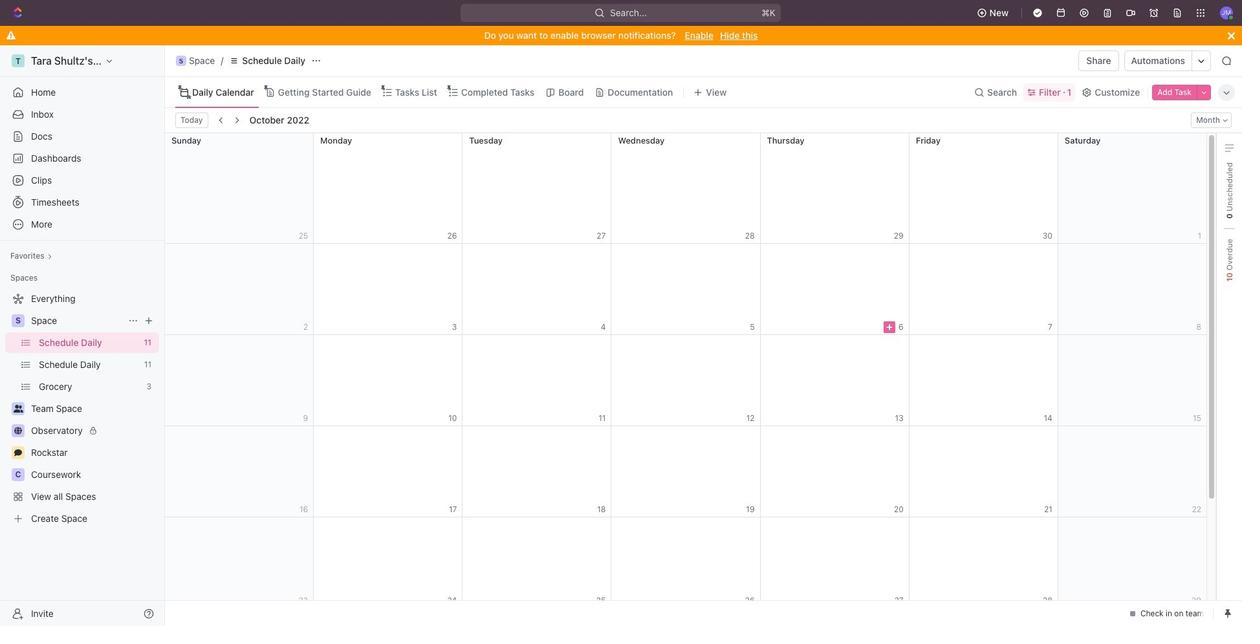 Task type: describe. For each thing, give the bounding box(es) containing it.
4 row from the top
[[165, 426, 1208, 518]]

3 row from the top
[[165, 335, 1208, 426]]

0 vertical spatial space, , element
[[176, 56, 186, 66]]

space, , element inside tree
[[12, 315, 25, 327]]

sidebar navigation
[[0, 45, 168, 626]]

jeremy miller's workspace, , element
[[12, 54, 25, 67]]

user group image
[[13, 405, 23, 413]]

globe image
[[14, 427, 22, 435]]

5 row from the top
[[165, 518, 1208, 609]]



Task type: locate. For each thing, give the bounding box(es) containing it.
comment image
[[14, 449, 22, 457]]

0 horizontal spatial space, , element
[[12, 315, 25, 327]]

row
[[165, 133, 1208, 244], [165, 244, 1208, 335], [165, 335, 1208, 426], [165, 426, 1208, 518], [165, 518, 1208, 609]]

2 row from the top
[[165, 244, 1208, 335]]

tree
[[5, 289, 159, 529]]

1 vertical spatial space, , element
[[12, 315, 25, 327]]

tree inside sidebar navigation
[[5, 289, 159, 529]]

1 horizontal spatial space, , element
[[176, 56, 186, 66]]

1 row from the top
[[165, 133, 1208, 244]]

coursework, , element
[[12, 469, 25, 481]]

space, , element
[[176, 56, 186, 66], [12, 315, 25, 327]]

grid
[[164, 133, 1208, 609]]



Task type: vqa. For each thing, say whether or not it's contained in the screenshot.
row
yes



